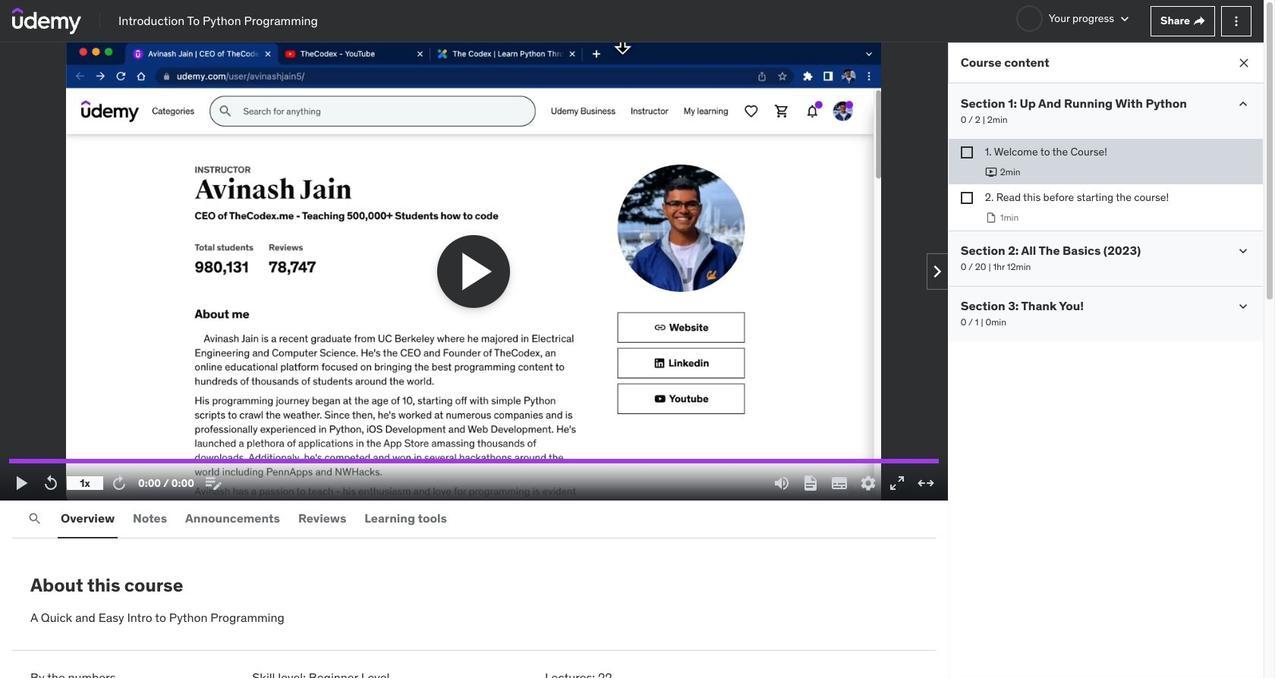 Task type: vqa. For each thing, say whether or not it's contained in the screenshot.
Actions IMAGE
yes



Task type: locate. For each thing, give the bounding box(es) containing it.
go to next lecture image
[[925, 260, 950, 284]]

transcript in sidebar region image
[[801, 474, 819, 493]]

settings image
[[859, 474, 877, 493]]

0 vertical spatial xsmall image
[[1193, 15, 1205, 27]]

2 vertical spatial small image
[[1236, 243, 1251, 259]]

1 horizontal spatial xsmall image
[[1193, 15, 1205, 27]]

expanded view image
[[917, 474, 935, 493]]

small image
[[1117, 11, 1132, 26], [1236, 96, 1251, 112], [1236, 243, 1251, 259]]

xsmall image
[[1193, 15, 1205, 27], [961, 146, 973, 159]]

xsmall image up xsmall icon
[[961, 146, 973, 159]]

xsmall image
[[961, 192, 973, 204]]

actions image
[[1229, 13, 1244, 28]]

search image
[[27, 512, 43, 527]]

rewind 5 seconds image
[[42, 474, 60, 493]]

xsmall image left actions image
[[1193, 15, 1205, 27]]

play image
[[13, 474, 31, 493]]

0 horizontal spatial xsmall image
[[961, 146, 973, 159]]

small image
[[1236, 299, 1251, 314]]

1 vertical spatial xsmall image
[[961, 146, 973, 159]]

sidebar element
[[948, 43, 1264, 678]]



Task type: describe. For each thing, give the bounding box(es) containing it.
udemy image
[[12, 8, 81, 34]]

0 vertical spatial small image
[[1117, 11, 1132, 26]]

forward 5 seconds image
[[110, 474, 128, 493]]

progress bar slider
[[9, 452, 939, 471]]

start read this before starting the course! image
[[985, 212, 997, 224]]

close course content sidebar image
[[1236, 55, 1251, 71]]

play video image
[[453, 247, 501, 296]]

fullscreen image
[[888, 474, 906, 493]]

1 vertical spatial small image
[[1236, 96, 1251, 112]]

play welcome to the course! image
[[985, 166, 997, 178]]

add note image
[[204, 474, 222, 493]]

subtitles image
[[830, 474, 848, 493]]

mute image
[[772, 474, 791, 493]]



